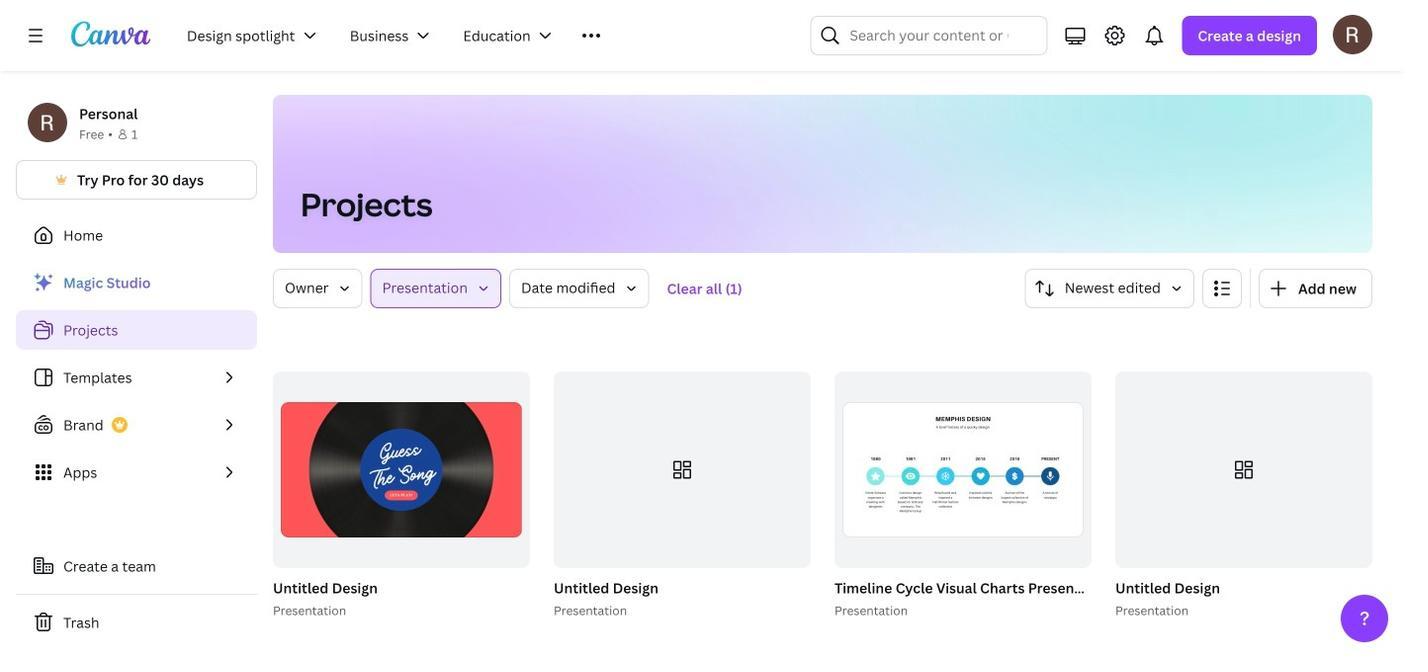Task type: describe. For each thing, give the bounding box(es) containing it.
3 group from the left
[[550, 372, 811, 621]]

5 group from the left
[[831, 372, 1092, 621]]

ritika waknis image
[[1333, 15, 1372, 54]]

Search search field
[[850, 17, 1008, 54]]

Date modified button
[[509, 269, 649, 308]]

6 group from the left
[[834, 372, 1092, 569]]



Task type: vqa. For each thing, say whether or not it's contained in the screenshot.
Side Panel TAB LIST
no



Task type: locate. For each thing, give the bounding box(es) containing it.
top level navigation element
[[174, 16, 763, 55], [174, 16, 763, 55]]

Owner button
[[273, 269, 362, 308]]

4 group from the left
[[554, 372, 811, 569]]

None search field
[[810, 16, 1047, 55]]

group
[[269, 372, 530, 621], [273, 372, 530, 569], [550, 372, 811, 621], [554, 372, 811, 569], [831, 372, 1092, 621], [834, 372, 1092, 569], [1111, 372, 1372, 621]]

1 group from the left
[[269, 372, 530, 621]]

Category button
[[370, 269, 501, 308]]

2 group from the left
[[273, 372, 530, 569]]

list
[[16, 263, 257, 492]]

7 group from the left
[[1111, 372, 1372, 621]]



